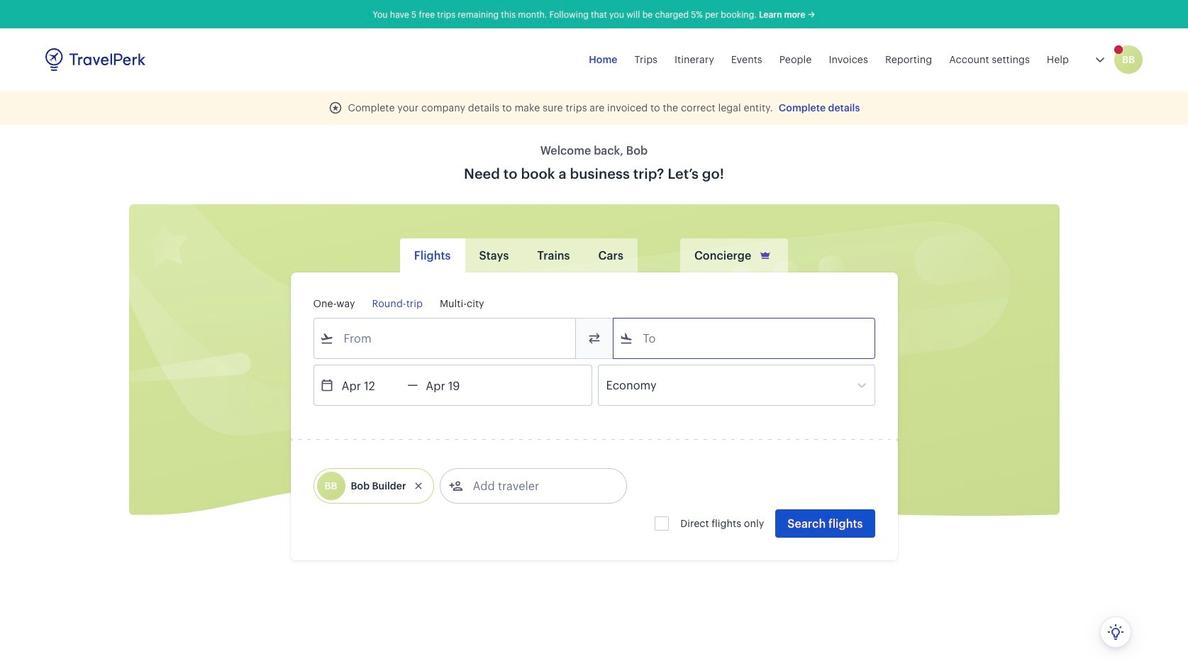 Task type: describe. For each thing, give the bounding box(es) containing it.
Add traveler search field
[[463, 475, 610, 497]]

Depart text field
[[334, 365, 408, 405]]

To search field
[[633, 327, 856, 350]]

From search field
[[334, 327, 556, 350]]



Task type: vqa. For each thing, say whether or not it's contained in the screenshot.
Add first traveler search box
no



Task type: locate. For each thing, give the bounding box(es) containing it.
Return text field
[[418, 365, 492, 405]]



